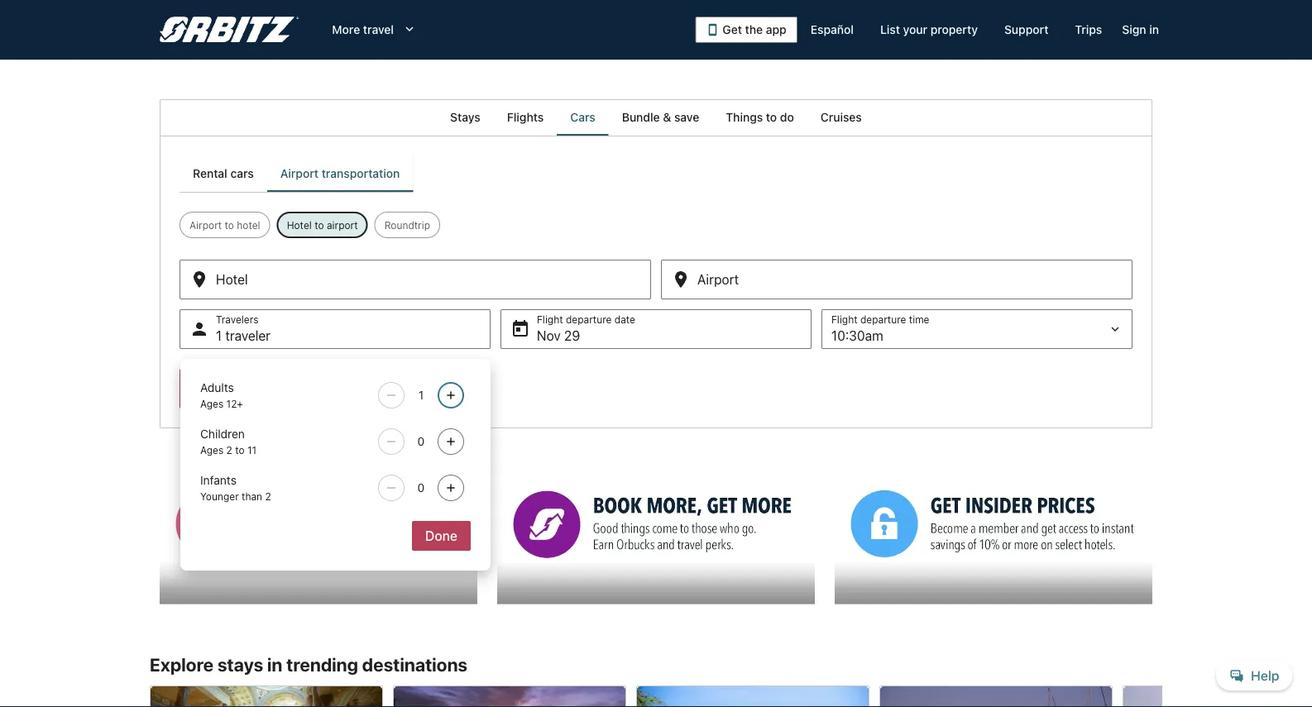 Task type: vqa. For each thing, say whether or not it's contained in the screenshot.
DONE button
yes



Task type: describe. For each thing, give the bounding box(es) containing it.
airport to hotel
[[190, 219, 260, 231]]

adults
[[200, 381, 234, 395]]

tab list for hotel to airport
[[180, 156, 413, 192]]

property
[[931, 23, 978, 36]]

nov 29 button
[[501, 310, 812, 349]]

1 traveler
[[216, 328, 271, 344]]

rental
[[193, 167, 227, 180]]

done button
[[412, 521, 471, 551]]

traveler
[[225, 328, 271, 344]]

more travel button
[[319, 15, 430, 45]]

younger
[[200, 491, 239, 502]]

airport for airport to hotel
[[190, 219, 222, 231]]

stays
[[450, 110, 481, 124]]

get
[[723, 23, 742, 36]]

airport
[[327, 219, 358, 231]]

trips
[[1075, 23, 1103, 36]]

sign in
[[1122, 23, 1159, 36]]

adults ages 12+
[[200, 381, 243, 410]]

hotel
[[237, 219, 260, 231]]

12+
[[226, 398, 243, 410]]

to for airport
[[225, 219, 234, 231]]

your
[[903, 23, 928, 36]]

cars link
[[557, 99, 609, 136]]

ages for adults
[[200, 398, 224, 410]]

sign
[[1122, 23, 1147, 36]]

bundle
[[622, 110, 660, 124]]

more travel
[[332, 23, 394, 36]]

airport for airport transportation
[[280, 167, 319, 180]]

explore
[[150, 654, 214, 676]]

decrease the number of adults image
[[382, 389, 401, 402]]

hotel
[[287, 219, 312, 231]]

2 opens in a new window image from the left
[[497, 469, 511, 484]]

list
[[881, 23, 900, 36]]

tab list for airport to hotel
[[160, 99, 1153, 136]]

app
[[766, 23, 787, 36]]

bundle & save link
[[609, 99, 713, 136]]

increase the number of adults image
[[441, 389, 461, 402]]

explore stays in trending destinations main content
[[0, 99, 1313, 708]]

children
[[200, 427, 245, 441]]

cars
[[230, 167, 254, 180]]

things to do
[[726, 110, 794, 124]]

cars
[[570, 110, 596, 124]]

airport transportation
[[280, 167, 400, 180]]

support link
[[991, 15, 1062, 45]]

cruises
[[821, 110, 862, 124]]

to inside children ages 2 to 11
[[235, 444, 245, 456]]

español button
[[798, 15, 867, 45]]

done
[[425, 528, 458, 544]]

list your property
[[881, 23, 978, 36]]

airport transportation link
[[267, 156, 413, 192]]

save
[[675, 110, 700, 124]]

more
[[332, 23, 360, 36]]

increase the number of infants image
[[441, 482, 461, 495]]

list your property link
[[867, 15, 991, 45]]

get the app link
[[696, 17, 798, 43]]

in inside main content
[[267, 654, 283, 676]]

1
[[216, 328, 222, 344]]

things to do link
[[713, 99, 808, 136]]



Task type: locate. For each thing, give the bounding box(es) containing it.
1 horizontal spatial in
[[1150, 23, 1159, 36]]

orbitz logo image
[[160, 17, 299, 43]]

0 vertical spatial in
[[1150, 23, 1159, 36]]

2 inside infants younger than 2
[[265, 491, 271, 502]]

in right stays
[[267, 654, 283, 676]]

to left 11 on the left of the page
[[235, 444, 245, 456]]

1 horizontal spatial 2
[[265, 491, 271, 502]]

download the app button image
[[706, 23, 720, 36]]

search
[[193, 381, 236, 397]]

children ages 2 to 11
[[200, 427, 257, 456]]

ages for children
[[200, 444, 224, 456]]

0 vertical spatial airport
[[280, 167, 319, 180]]

than
[[242, 491, 262, 502]]

0 vertical spatial ages
[[200, 398, 224, 410]]

nov 29
[[537, 328, 580, 344]]

2 right than at bottom left
[[265, 491, 271, 502]]

nov
[[537, 328, 561, 344]]

2 ages from the top
[[200, 444, 224, 456]]

infants
[[200, 474, 237, 487]]

tab list containing stays
[[160, 99, 1153, 136]]

roundtrip
[[385, 219, 430, 231]]

destinations
[[362, 654, 468, 676]]

travel
[[363, 23, 394, 36]]

tab list
[[160, 99, 1153, 136], [180, 156, 413, 192]]

to for things
[[766, 110, 777, 124]]

airport left hotel
[[190, 219, 222, 231]]

1 vertical spatial airport
[[190, 219, 222, 231]]

1 vertical spatial tab list
[[180, 156, 413, 192]]

stays
[[218, 654, 263, 676]]

hotel to airport
[[287, 219, 358, 231]]

2
[[226, 444, 232, 456], [265, 491, 271, 502]]

ages inside children ages 2 to 11
[[200, 444, 224, 456]]

sign in button
[[1116, 15, 1166, 45]]

to right hotel
[[315, 219, 324, 231]]

ages down children
[[200, 444, 224, 456]]

to for hotel
[[315, 219, 324, 231]]

to left do
[[766, 110, 777, 124]]

1 horizontal spatial opens in a new window image
[[497, 469, 511, 484]]

infants younger than 2
[[200, 474, 271, 502]]

to left hotel
[[225, 219, 234, 231]]

español
[[811, 23, 854, 36]]

search button
[[180, 369, 249, 409]]

1 vertical spatial in
[[267, 654, 283, 676]]

things
[[726, 110, 763, 124]]

in
[[1150, 23, 1159, 36], [267, 654, 283, 676]]

29
[[564, 328, 580, 344]]

ages
[[200, 398, 224, 410], [200, 444, 224, 456]]

1 traveler button
[[180, 310, 491, 349]]

cruises link
[[808, 99, 875, 136]]

0 horizontal spatial 2
[[226, 444, 232, 456]]

0 vertical spatial tab list
[[160, 99, 1153, 136]]

airport up hotel
[[280, 167, 319, 180]]

the
[[745, 23, 763, 36]]

opens in a new window image right increase the number of infants icon
[[497, 469, 511, 484]]

trending
[[286, 654, 358, 676]]

support
[[1005, 23, 1049, 36]]

explore stays in trending destinations
[[150, 654, 468, 676]]

11
[[247, 444, 257, 456]]

transportation
[[322, 167, 400, 180]]

ages inside adults ages 12+
[[200, 398, 224, 410]]

&
[[663, 110, 671, 124]]

1 opens in a new window image from the left
[[159, 469, 174, 484]]

ages down the 'search'
[[200, 398, 224, 410]]

get the app
[[723, 23, 787, 36]]

increase the number of children image
[[441, 435, 461, 449]]

opens in a new window image
[[159, 469, 174, 484], [497, 469, 511, 484]]

0 horizontal spatial airport
[[190, 219, 222, 231]]

1 horizontal spatial airport
[[280, 167, 319, 180]]

1 ages from the top
[[200, 398, 224, 410]]

decrease the number of infants image
[[382, 482, 401, 495]]

tab list containing rental cars
[[180, 156, 413, 192]]

airport
[[280, 167, 319, 180], [190, 219, 222, 231]]

opens in a new window image left infants
[[159, 469, 174, 484]]

in right the sign
[[1150, 23, 1159, 36]]

decrease the number of children image
[[382, 435, 401, 449]]

stays link
[[437, 99, 494, 136]]

1 vertical spatial ages
[[200, 444, 224, 456]]

2 down children
[[226, 444, 232, 456]]

2 inside children ages 2 to 11
[[226, 444, 232, 456]]

do
[[780, 110, 794, 124]]

trips link
[[1062, 15, 1116, 45]]

flights
[[507, 110, 544, 124]]

in inside dropdown button
[[1150, 23, 1159, 36]]

0 vertical spatial 2
[[226, 444, 232, 456]]

bundle & save
[[622, 110, 700, 124]]

rental cars
[[193, 167, 254, 180]]

rental cars link
[[180, 156, 267, 192]]

1 vertical spatial 2
[[265, 491, 271, 502]]

0 horizontal spatial in
[[267, 654, 283, 676]]

flights link
[[494, 99, 557, 136]]

to
[[766, 110, 777, 124], [225, 219, 234, 231], [315, 219, 324, 231], [235, 444, 245, 456]]

0 horizontal spatial opens in a new window image
[[159, 469, 174, 484]]



